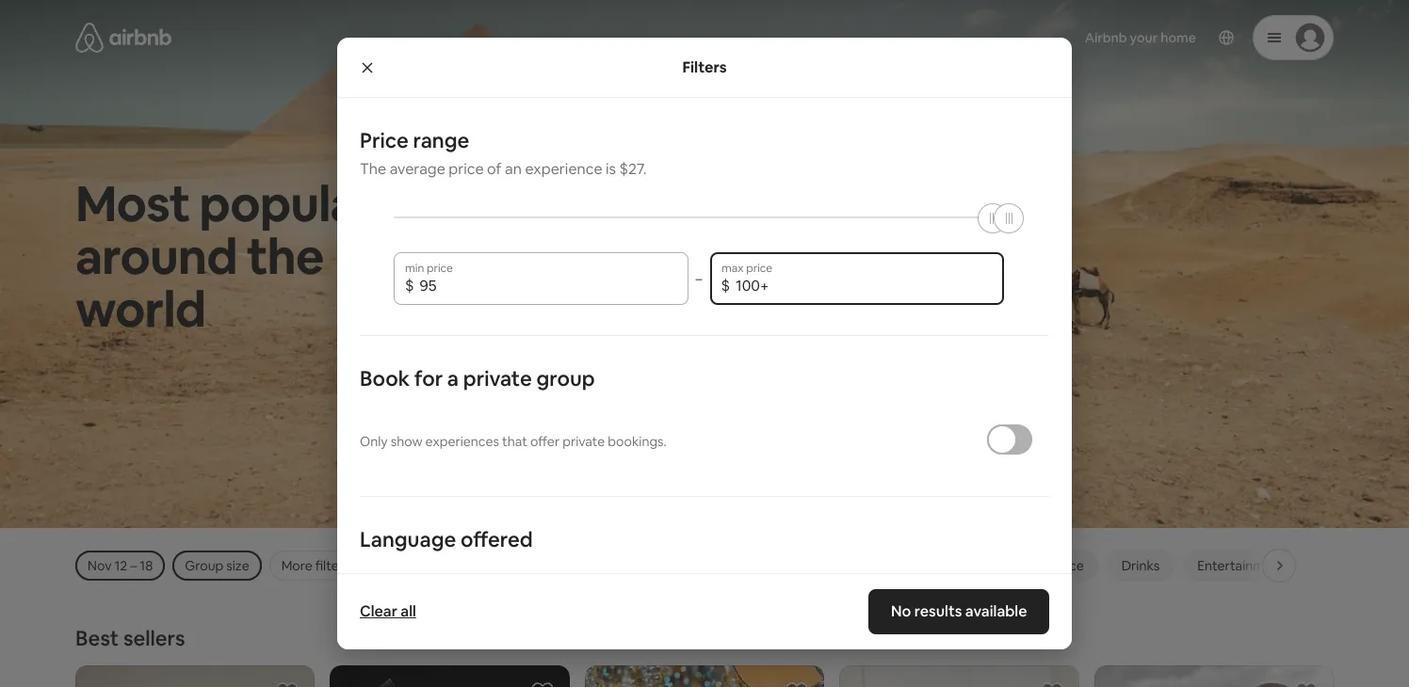 Task type: locate. For each thing, give the bounding box(es) containing it.
for down 'language offered'
[[446, 558, 464, 575]]

$
[[405, 276, 414, 296], [721, 276, 730, 296]]

all
[[401, 602, 416, 622]]

family friendly element
[[547, 558, 634, 575]]

book
[[360, 366, 410, 392]]

0 horizontal spatial for
[[414, 366, 443, 392]]

results
[[914, 602, 962, 622]]

1 save this experience image from the left
[[276, 681, 299, 688]]

most
[[75, 172, 190, 236]]

arts & writing button
[[742, 550, 856, 582]]

clear
[[360, 602, 398, 622]]

baking element
[[878, 558, 919, 575]]

0 horizontal spatial private
[[463, 366, 532, 392]]

1 horizontal spatial $
[[721, 276, 730, 296]]

for inside more filters dialog
[[414, 366, 443, 392]]

popular
[[199, 172, 376, 236]]

price
[[449, 159, 484, 179]]

great
[[408, 558, 443, 575]]

–
[[696, 270, 703, 287]]

2 horizontal spatial save this experience image
[[1041, 681, 1064, 688]]

private right offer
[[563, 433, 605, 450]]

filters
[[683, 57, 727, 77]]

for for great
[[446, 558, 464, 575]]

experience
[[525, 159, 603, 179]]

most popular around the world
[[75, 172, 376, 341]]

an
[[505, 159, 522, 179]]

animals button
[[657, 550, 735, 582]]

2 save this experience image from the left
[[1296, 681, 1318, 688]]

1 vertical spatial for
[[446, 558, 464, 575]]

save this experience image
[[276, 681, 299, 688], [531, 681, 554, 688], [1041, 681, 1064, 688]]

average
[[390, 159, 446, 179]]

0 horizontal spatial save this experience image
[[786, 681, 809, 688]]

dance element
[[1045, 558, 1084, 575]]

more filters
[[281, 558, 350, 575]]

for inside button
[[446, 558, 464, 575]]

writing
[[798, 558, 841, 575]]

for
[[414, 366, 443, 392], [446, 558, 464, 575]]

the
[[247, 225, 324, 288]]

2 save this experience image from the left
[[531, 681, 554, 688]]

available
[[965, 602, 1027, 622]]

0 horizontal spatial $
[[405, 276, 414, 296]]

dance button
[[1030, 550, 1099, 582]]

groups
[[467, 558, 509, 575]]

filters
[[315, 558, 350, 575]]

that
[[502, 433, 528, 450]]

&
[[786, 558, 795, 575]]

dance
[[1045, 558, 1084, 575]]

$ text field
[[736, 277, 993, 296]]

around
[[75, 225, 237, 288]]

3 save this experience image from the left
[[1041, 681, 1064, 688]]

private
[[463, 366, 532, 392], [563, 433, 605, 450]]

only
[[360, 433, 388, 450]]

arts
[[757, 558, 783, 575]]

more
[[281, 558, 313, 575]]

no results available
[[891, 602, 1027, 622]]

cooking
[[956, 558, 1007, 575]]

great for groups button
[[393, 550, 524, 582]]

entertainment button
[[1183, 550, 1301, 582]]

0 vertical spatial private
[[463, 366, 532, 392]]

private right a
[[463, 366, 532, 392]]

0 vertical spatial for
[[414, 366, 443, 392]]

language
[[360, 527, 456, 553]]

1 vertical spatial private
[[563, 433, 605, 450]]

drinks
[[1122, 558, 1160, 575]]

1 horizontal spatial private
[[563, 433, 605, 450]]

group
[[537, 366, 595, 392]]

2 $ from the left
[[721, 276, 730, 296]]

family friendly button
[[532, 550, 649, 582]]

sellers
[[123, 626, 185, 652]]

price
[[360, 127, 409, 154]]

offered
[[461, 527, 533, 553]]

arts & writing element
[[757, 558, 841, 575]]

for left a
[[414, 366, 443, 392]]

a
[[447, 366, 459, 392]]

the
[[360, 159, 387, 179]]

1 horizontal spatial for
[[446, 558, 464, 575]]

1 horizontal spatial save this experience image
[[1296, 681, 1318, 688]]

best sellers
[[75, 626, 185, 652]]

1 horizontal spatial save this experience image
[[531, 681, 554, 688]]

0 horizontal spatial save this experience image
[[276, 681, 299, 688]]

no results available link
[[868, 590, 1050, 635]]

1 $ from the left
[[405, 276, 414, 296]]

entertainment
[[1198, 558, 1286, 575]]

$ text field
[[420, 277, 677, 296]]

save this experience image
[[786, 681, 809, 688], [1296, 681, 1318, 688]]



Task type: vqa. For each thing, say whether or not it's contained in the screenshot.
Best sellers
yes



Task type: describe. For each thing, give the bounding box(es) containing it.
great for groups element
[[408, 558, 509, 575]]

show
[[391, 433, 423, 450]]

language offered
[[360, 527, 533, 553]]

best
[[75, 626, 119, 652]]

animals
[[672, 558, 720, 575]]

family
[[547, 558, 585, 575]]

cooking element
[[956, 558, 1007, 575]]

offer
[[530, 433, 560, 450]]

drinks element
[[1122, 558, 1160, 575]]

more filters dialog
[[337, 38, 1072, 688]]

clear all button
[[351, 594, 426, 631]]

of
[[487, 159, 502, 179]]

animals element
[[672, 558, 720, 575]]

only show experiences that offer private bookings.
[[360, 433, 667, 450]]

no
[[891, 602, 911, 622]]

$27.
[[620, 159, 647, 179]]

1 save this experience image from the left
[[786, 681, 809, 688]]

bookings.
[[608, 433, 667, 450]]

more filters button
[[269, 551, 362, 581]]

the average price of an experience is $27.
[[360, 159, 647, 179]]

cooking button
[[941, 550, 1023, 582]]

$ for $ text field
[[405, 276, 414, 296]]

book for a private group
[[360, 366, 595, 392]]

world
[[75, 278, 206, 341]]

profile element
[[869, 0, 1334, 75]]

price range
[[360, 127, 470, 154]]

baking button
[[863, 550, 934, 582]]

friendly
[[588, 558, 634, 575]]

experiences
[[426, 433, 499, 450]]

great for groups
[[408, 558, 509, 575]]

entertainment element
[[1198, 558, 1286, 575]]

$ for $ text box
[[721, 276, 730, 296]]

baking
[[878, 558, 919, 575]]

is
[[606, 159, 616, 179]]

for for book
[[414, 366, 443, 392]]

range
[[413, 127, 470, 154]]

drinks button
[[1107, 550, 1175, 582]]

arts & writing
[[757, 558, 841, 575]]

clear all
[[360, 602, 416, 622]]

family friendly
[[547, 558, 634, 575]]



